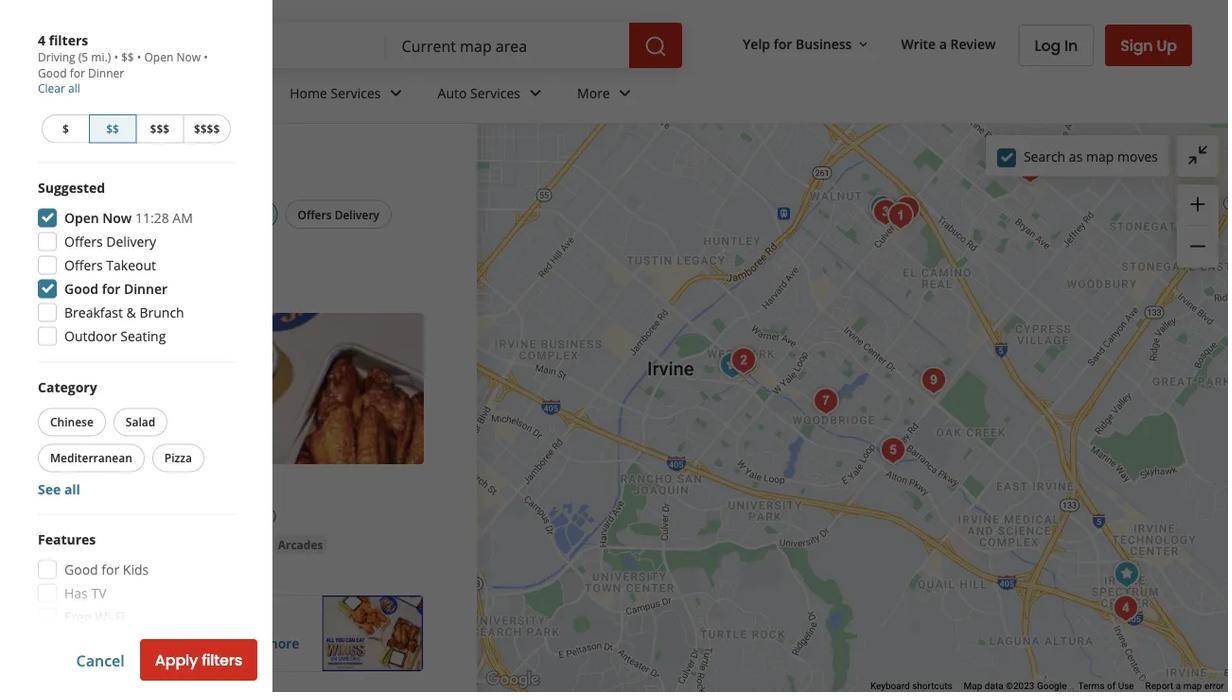 Task type: describe. For each thing, give the bounding box(es) containing it.
arcades
[[278, 537, 323, 553]]

©2023
[[1006, 681, 1035, 693]]

log
[[1035, 35, 1061, 56]]

results
[[123, 261, 178, 282]]

16 info v2 image
[[197, 156, 212, 171]]

3 star rating image
[[61, 508, 163, 527]]

shortcuts
[[913, 681, 953, 693]]

outdoor seating
[[64, 328, 166, 346]]

3 all
[[85, 207, 113, 222]]

16 chevron right v2 image
[[70, 69, 85, 84]]

4 filters driving (5 mi.) • $$ • open now • good for dinner clear all
[[38, 31, 208, 96]]

open for until 1:00 am
[[61, 566, 96, 584]]

hako image
[[1012, 151, 1050, 189]]

chinese
[[50, 415, 94, 430]]

restaurants for restaurants in the current map area
[[38, 84, 178, 115]]

map region
[[237, 106, 1229, 693]]

sponsored results
[[38, 261, 178, 282]]

search as map moves
[[1024, 147, 1159, 165]]

write a review
[[902, 35, 996, 53]]

sponsored
[[38, 261, 120, 282]]

1:00
[[131, 566, 157, 584]]

apply filters
[[155, 650, 242, 672]]

use
[[1119, 681, 1135, 693]]

clear
[[38, 80, 65, 96]]

mediterranean button
[[38, 444, 145, 473]]

the stand - american classics redefined image
[[875, 432, 913, 470]]

4
[[38, 31, 45, 49]]

$$ button
[[89, 115, 137, 143]]

& for breakfast
[[126, 304, 136, 322]]

write a review link
[[894, 27, 1004, 61]]

auto services
[[438, 84, 521, 102]]

american (traditional) link
[[61, 536, 196, 555]]

keyboard shortcuts button
[[871, 680, 953, 693]]

mi.)
[[91, 49, 111, 65]]

1 vertical spatial offers
[[64, 233, 103, 251]]

business
[[796, 35, 852, 53]]

now inside 4 filters driving (5 mi.) • $$ • open now • good for dinner clear all
[[176, 49, 201, 65]]

cancel button
[[76, 651, 125, 671]]

apply filters button
[[140, 640, 257, 682]]

is
[[146, 616, 157, 634]]

auto
[[438, 84, 467, 102]]

restaurants in the current map area
[[38, 84, 392, 146]]

write
[[902, 35, 936, 53]]

dave & buster's irvine image
[[1108, 556, 1146, 594]]

yelp link
[[38, 68, 62, 84]]

clear all link
[[38, 80, 80, 96]]

read more
[[230, 635, 299, 653]]

súp noodle bar by kei concepts image
[[882, 197, 920, 235]]

american (traditional) button
[[61, 536, 196, 555]]

$$$$ button
[[183, 115, 231, 143]]

$$$$
[[194, 121, 220, 137]]

auto services link
[[423, 68, 562, 123]]

sign
[[1121, 35, 1153, 56]]

dinner inside "group"
[[124, 280, 168, 298]]

terms of use
[[1079, 681, 1135, 693]]

yuk dae jang - irvine image
[[727, 344, 765, 382]]

for for dinner
[[102, 280, 120, 298]]

burnt crumbs image
[[1108, 590, 1145, 628]]

google
[[1037, 681, 1067, 693]]

in
[[182, 84, 203, 115]]

open now 11:28 am
[[64, 209, 193, 227]]

& for beer
[[97, 632, 106, 650]]

good for dinner
[[64, 280, 168, 298]]

zoom out image
[[1187, 235, 1210, 258]]

for for business
[[774, 35, 793, 53]]

sessions west coast deli image
[[807, 383, 845, 421]]

restaurants link
[[93, 68, 162, 84]]

american
[[64, 537, 119, 553]]

restaurants for restaurants link on the left top of page
[[93, 68, 162, 84]]

delivery inside "group"
[[106, 233, 156, 251]]

report a map error
[[1146, 681, 1225, 693]]

home
[[290, 84, 327, 102]]

map for search as map moves
[[1087, 147, 1114, 165]]

has tv
[[64, 585, 107, 603]]

keyboard
[[871, 681, 910, 693]]

american (traditional)
[[64, 537, 192, 553]]

terms of use link
[[1079, 681, 1135, 693]]

seating
[[120, 328, 166, 346]]

good for kids
[[64, 561, 149, 579]]

see for category
[[38, 481, 61, 499]]

offers inside button
[[298, 207, 332, 222]]

yelp for business
[[743, 35, 852, 53]]

all for features
[[64, 656, 80, 674]]

more
[[265, 635, 299, 653]]

services for home services
[[331, 84, 381, 102]]

delivery inside button
[[335, 207, 380, 222]]

yelp for yelp link
[[38, 68, 62, 84]]

16 chevron down v2 image
[[856, 37, 871, 52]]

offers delivery inside "group"
[[64, 233, 156, 251]]

map data ©2023 google
[[964, 681, 1067, 693]]

pizza button
[[152, 444, 204, 473]]

wi-
[[95, 609, 115, 627]]

offers delivery inside button
[[298, 207, 380, 222]]

24 chevron down v2 image for auto services
[[524, 82, 547, 105]]

for right is
[[160, 616, 179, 634]]

zoom in image
[[1187, 193, 1210, 216]]

moves
[[1118, 147, 1159, 165]]

open until 1:00 am
[[61, 566, 181, 584]]

salad button
[[113, 408, 168, 437]]

business categories element
[[144, 68, 1193, 123]]

free wi-fi
[[64, 609, 125, 627]]

noodology image
[[915, 362, 953, 400]]



Task type: vqa. For each thing, say whether or not it's contained in the screenshot.
8 hours recently
no



Task type: locate. For each thing, give the bounding box(es) containing it.
$
[[62, 121, 69, 137]]

google image
[[482, 668, 544, 693]]

free
[[64, 609, 91, 627]]

driving
[[38, 49, 75, 65]]

a for write
[[940, 35, 947, 53]]

1 vertical spatial delivery
[[106, 233, 156, 251]]

am for open now 11:28 am
[[173, 209, 193, 227]]

0 vertical spatial dinner
[[88, 65, 124, 80]]

1 vertical spatial see all
[[38, 656, 80, 674]]

• up restaurants link on the left top of page
[[137, 49, 141, 65]]

services right 'home'
[[331, 84, 381, 102]]

day
[[119, 616, 142, 634]]

open inside 4 filters driving (5 mi.) • $$ • open now • good for dinner clear all
[[144, 49, 173, 65]]

1 vertical spatial see all button
[[38, 656, 80, 674]]

see left cancel
[[38, 656, 61, 674]]

0 vertical spatial a
[[940, 35, 947, 53]]

good up breakfast
[[64, 280, 98, 298]]

tv
[[91, 585, 107, 603]]

0 vertical spatial all
[[68, 80, 80, 96]]

24 chevron down v2 image left auto
[[385, 82, 408, 105]]

see all button down beer
[[38, 656, 80, 674]]

1 horizontal spatial filters
[[202, 650, 242, 672]]

outdoor
[[64, 328, 117, 346]]

0 vertical spatial offers delivery
[[298, 207, 380, 222]]

0 horizontal spatial •
[[114, 49, 118, 65]]

dave & buster's irvine link
[[61, 475, 268, 501]]

all for category
[[64, 481, 80, 499]]

see all down beer
[[38, 656, 80, 674]]

a right report
[[1176, 681, 1182, 693]]

group containing category
[[34, 378, 235, 499]]

now up the in
[[176, 49, 201, 65]]

all inside 4 filters driving (5 mi.) • $$ • open now • good for dinner clear all
[[68, 80, 80, 96]]

3.0 (1.4k reviews)
[[170, 506, 276, 524]]

2 vertical spatial open
[[61, 566, 96, 584]]

24 chevron down v2 image inside auto services "link"
[[524, 82, 547, 105]]

0 vertical spatial now
[[176, 49, 201, 65]]

$$$
[[150, 121, 170, 137]]

& up seating
[[126, 304, 136, 322]]

1 horizontal spatial •
[[137, 49, 141, 65]]

search
[[1024, 147, 1066, 165]]

0 vertical spatial good
[[38, 65, 67, 80]]

open up has
[[61, 566, 96, 584]]

open
[[144, 49, 173, 65], [64, 209, 99, 227], [61, 566, 96, 584]]

irvine
[[213, 475, 268, 501]]

log in
[[1035, 35, 1078, 56]]

services
[[331, 84, 381, 102], [470, 84, 521, 102]]

11:28
[[135, 209, 169, 227]]

good left 16 chevron right v2 image
[[38, 65, 67, 80]]

2 horizontal spatial •
[[204, 49, 208, 65]]

arcades button
[[274, 536, 327, 555]]

$$ inside button
[[106, 121, 119, 137]]

home services link
[[275, 68, 423, 123]]

yelp left business
[[743, 35, 771, 53]]

open inside "group"
[[64, 209, 99, 227]]

group
[[38, 178, 235, 347], [1178, 185, 1219, 268], [34, 378, 235, 499], [38, 531, 235, 674]]

2 vertical spatial good
[[64, 561, 98, 579]]

$$$ button
[[137, 115, 183, 143]]

game
[[77, 616, 115, 634]]

all down mediterranean button
[[64, 481, 80, 499]]

0 horizontal spatial services
[[331, 84, 381, 102]]

• right mi.)
[[114, 49, 118, 65]]

see all button down mediterranean button
[[38, 481, 80, 499]]

good inside 4 filters driving (5 mi.) • $$ • open now • good for dinner clear all
[[38, 65, 67, 80]]

map right as
[[1087, 147, 1114, 165]]

the kebab shop image
[[864, 190, 902, 228]]

0 vertical spatial filters
[[49, 31, 88, 49]]

map left the error at the bottom right of the page
[[1184, 681, 1203, 693]]

up
[[1157, 35, 1178, 56]]

2 vertical spatial &
[[97, 632, 106, 650]]

1 see all button from the top
[[38, 481, 80, 499]]

filters for apply
[[202, 650, 242, 672]]

log in link
[[1019, 25, 1094, 66]]

see all for features
[[38, 656, 80, 674]]

24 chevron down v2 image right auto services
[[524, 82, 547, 105]]

see for features
[[38, 656, 61, 674]]

2 24 chevron down v2 image from the left
[[524, 82, 547, 105]]

2 see all button from the top
[[38, 656, 80, 674]]

map for report a map error
[[1184, 681, 1203, 693]]

offers
[[298, 207, 332, 222], [64, 233, 103, 251], [64, 257, 103, 275]]

delivery
[[335, 207, 380, 222], [106, 233, 156, 251]]

3
[[85, 208, 91, 220]]

restaurants inside restaurants in the current map area
[[38, 84, 178, 115]]

yelp for yelp for business
[[743, 35, 771, 53]]

map inside restaurants in the current map area
[[338, 84, 392, 115]]

filters group
[[38, 200, 396, 230]]

services right auto
[[470, 84, 521, 102]]

the cut image
[[725, 342, 763, 380]]

0 horizontal spatial delivery
[[106, 233, 156, 251]]

0 horizontal spatial a
[[940, 35, 947, 53]]

now inside "group"
[[103, 209, 132, 227]]

good for good for kids
[[64, 561, 98, 579]]

open up restaurants link on the left top of page
[[144, 49, 173, 65]]

1 vertical spatial filters
[[202, 650, 242, 672]]

&
[[126, 304, 136, 322], [113, 475, 127, 501], [97, 632, 106, 650]]

$ button
[[42, 115, 89, 143]]

category
[[38, 379, 97, 397]]

2 see all from the top
[[38, 656, 80, 674]]

chili's image
[[714, 347, 752, 385]]

terms
[[1079, 681, 1105, 693]]

1 horizontal spatial a
[[1176, 681, 1182, 693]]

only
[[144, 632, 173, 650]]

& for dave
[[113, 475, 127, 501]]

2 services from the left
[[470, 84, 521, 102]]

2 • from the left
[[137, 49, 141, 65]]

dave & buster's irvine
[[61, 475, 268, 501]]

a for report
[[1176, 681, 1182, 693]]

for inside button
[[774, 35, 793, 53]]

in
[[1065, 35, 1078, 56]]

until
[[100, 566, 127, 584]]

& up 3 star rating image
[[113, 475, 127, 501]]

1 24 chevron down v2 image from the left
[[385, 82, 408, 105]]

more link
[[562, 68, 652, 123]]

$$ up restaurants link on the left top of page
[[121, 49, 134, 65]]

1 horizontal spatial offers delivery
[[298, 207, 380, 222]]

1 horizontal spatial $$
[[121, 49, 134, 65]]

filters
[[49, 31, 88, 49], [202, 650, 242, 672]]

offers delivery button
[[285, 200, 392, 229]]

dave
[[61, 475, 108, 501]]

for left business
[[774, 35, 793, 53]]

fi
[[115, 609, 125, 627]]

1 • from the left
[[114, 49, 118, 65]]

yelp down driving
[[38, 68, 62, 84]]

0 horizontal spatial filters
[[49, 31, 88, 49]]

keyboard shortcuts
[[871, 681, 953, 693]]

24 chevron down v2 image
[[385, 82, 408, 105], [524, 82, 547, 105]]

data
[[985, 681, 1004, 693]]

see
[[38, 481, 61, 499], [38, 656, 61, 674]]

0 vertical spatial see
[[38, 481, 61, 499]]

buster's
[[132, 475, 208, 501]]

features
[[38, 531, 96, 549]]

for left kids
[[102, 561, 119, 579]]

$$
[[121, 49, 134, 65], [106, 121, 119, 137]]

see down mediterranean button
[[38, 481, 61, 499]]

suggested
[[38, 179, 105, 197]]

chinese button
[[38, 408, 106, 437]]

good up has tv
[[64, 561, 98, 579]]

yelp for business button
[[736, 27, 879, 61]]

review
[[951, 35, 996, 53]]

1 see from the top
[[38, 481, 61, 499]]

1 horizontal spatial 24 chevron down v2 image
[[524, 82, 547, 105]]

good for good for dinner
[[64, 280, 98, 298]]

see all button for category
[[38, 481, 80, 499]]

0 horizontal spatial map
[[338, 84, 392, 115]]

0 horizontal spatial 24 chevron down v2 image
[[385, 82, 408, 105]]

read
[[230, 635, 262, 653]]

0 vertical spatial map
[[338, 84, 392, 115]]

0 vertical spatial open
[[144, 49, 173, 65]]

1 vertical spatial map
[[1087, 147, 1114, 165]]

0 horizontal spatial yelp
[[38, 68, 62, 84]]

1 services from the left
[[331, 84, 381, 102]]

the
[[208, 84, 245, 115]]

now right 3
[[103, 209, 132, 227]]

2 vertical spatial map
[[1184, 681, 1203, 693]]

offers delivery
[[298, 207, 380, 222], [64, 233, 156, 251]]

am right 11:28
[[173, 209, 193, 227]]

am for open until 1:00 am
[[160, 566, 181, 584]]

filters inside apply filters button
[[202, 650, 242, 672]]

24 chevron down v2 image inside home services link
[[385, 82, 408, 105]]

a
[[940, 35, 947, 53], [1176, 681, 1182, 693]]

all
[[99, 207, 113, 222]]

see all down mediterranean button
[[38, 481, 80, 499]]

1 see all from the top
[[38, 481, 80, 499]]

services for auto services
[[470, 84, 521, 102]]

see all button for features
[[38, 656, 80, 674]]

1 vertical spatial see
[[38, 656, 61, 674]]

yelp inside button
[[743, 35, 771, 53]]

0 vertical spatial $$
[[121, 49, 134, 65]]

see all
[[38, 481, 80, 499], [38, 656, 80, 674]]

group containing suggested
[[38, 178, 235, 347]]

dinner inside 4 filters driving (5 mi.) • $$ • open now • good for dinner clear all
[[88, 65, 124, 80]]

takeout
[[106, 257, 156, 275]]

1 vertical spatial dinner
[[124, 280, 168, 298]]

filters up driving
[[49, 31, 88, 49]]

$$ left $$$
[[106, 121, 119, 137]]

group containing features
[[38, 531, 235, 674]]

for down the offers takeout
[[102, 280, 120, 298]]

0 horizontal spatial now
[[103, 209, 132, 227]]

beer
[[64, 632, 93, 650]]

1 vertical spatial &
[[113, 475, 127, 501]]

kids
[[123, 561, 149, 579]]

map
[[338, 84, 392, 115], [1087, 147, 1114, 165], [1184, 681, 1203, 693]]

see all button
[[38, 481, 80, 499], [38, 656, 80, 674]]

0 vertical spatial see all button
[[38, 481, 80, 499]]

game day is for wings
[[77, 616, 221, 634]]

24 chevron down v2 image for home services
[[385, 82, 408, 105]]

beer & wine only
[[64, 632, 173, 650]]

1 horizontal spatial map
[[1087, 147, 1114, 165]]

for inside 4 filters driving (5 mi.) • $$ • open now • good for dinner clear all
[[70, 65, 85, 80]]

2 vertical spatial all
[[64, 656, 80, 674]]

services inside home services link
[[331, 84, 381, 102]]

filters for 4
[[49, 31, 88, 49]]

for right yelp link
[[70, 65, 85, 80]]

arcades link
[[274, 536, 327, 555]]

• up the
[[204, 49, 208, 65]]

1 vertical spatial open
[[64, 209, 99, 227]]

maji curry image
[[867, 194, 905, 231]]

dinner down takeout on the top left of the page
[[124, 280, 168, 298]]

see all for category
[[38, 481, 80, 499]]

collapse map image
[[1187, 144, 1210, 167]]

now
[[176, 49, 201, 65], [103, 209, 132, 227]]

dinner right 16 chevron right v2 image
[[88, 65, 124, 80]]

for
[[774, 35, 793, 53], [70, 65, 85, 80], [102, 280, 120, 298], [102, 561, 119, 579], [160, 616, 179, 634]]

3 • from the left
[[204, 49, 208, 65]]

report a map error link
[[1146, 681, 1225, 693]]

1 vertical spatial all
[[64, 481, 80, 499]]

1 vertical spatial now
[[103, 209, 132, 227]]

0 vertical spatial offers
[[298, 207, 332, 222]]

filters down wings
[[202, 650, 242, 672]]

all down beer
[[64, 656, 80, 674]]

1 vertical spatial $$
[[106, 121, 119, 137]]

0 horizontal spatial $$
[[106, 121, 119, 137]]

breakfast
[[64, 304, 123, 322]]

pizza
[[165, 451, 192, 466]]

open for 11:28 am
[[64, 209, 99, 227]]

filters inside 4 filters driving (5 mi.) • $$ • open now • good for dinner clear all
[[49, 31, 88, 49]]

1 vertical spatial offers delivery
[[64, 233, 156, 251]]

more
[[577, 84, 610, 102]]

1 vertical spatial yelp
[[38, 68, 62, 84]]

1 horizontal spatial now
[[176, 49, 201, 65]]

0 vertical spatial &
[[126, 304, 136, 322]]

1 vertical spatial good
[[64, 280, 98, 298]]

None search field
[[144, 23, 686, 68]]

map right 'home'
[[338, 84, 392, 115]]

open left the all
[[64, 209, 99, 227]]

0 vertical spatial yelp
[[743, 35, 771, 53]]

(traditional)
[[122, 537, 192, 553]]

$$ inside 4 filters driving (5 mi.) • $$ • open now • good for dinner clear all
[[121, 49, 134, 65]]

2 horizontal spatial map
[[1184, 681, 1203, 693]]

0 vertical spatial delivery
[[335, 207, 380, 222]]

search image
[[645, 35, 667, 58]]

1 vertical spatial a
[[1176, 681, 1182, 693]]

24 chevron down v2 image
[[614, 82, 637, 105]]

1 horizontal spatial delivery
[[335, 207, 380, 222]]

2 see from the top
[[38, 656, 61, 674]]

salad
[[126, 415, 155, 430]]

chan chan food house image
[[889, 191, 927, 229]]

(1.4k
[[193, 506, 222, 524]]

reviews)
[[226, 506, 276, 524]]

report
[[1146, 681, 1174, 693]]

& up cancel button
[[97, 632, 106, 650]]

sign up
[[1121, 35, 1178, 56]]

area
[[38, 114, 91, 146]]

1 horizontal spatial services
[[470, 84, 521, 102]]

for for kids
[[102, 561, 119, 579]]

am right 1:00
[[160, 566, 181, 584]]

1 horizontal spatial yelp
[[743, 35, 771, 53]]

0 vertical spatial am
[[173, 209, 193, 227]]

0 horizontal spatial offers delivery
[[64, 233, 156, 251]]

a right 'write'
[[940, 35, 947, 53]]

mediterranean
[[50, 451, 132, 466]]

2 vertical spatial offers
[[64, 257, 103, 275]]

1 vertical spatial am
[[160, 566, 181, 584]]

services inside auto services "link"
[[470, 84, 521, 102]]

0 vertical spatial see all
[[38, 481, 80, 499]]

16 filter v2 image
[[54, 208, 69, 223]]

has
[[64, 585, 88, 603]]

all right clear
[[68, 80, 80, 96]]



